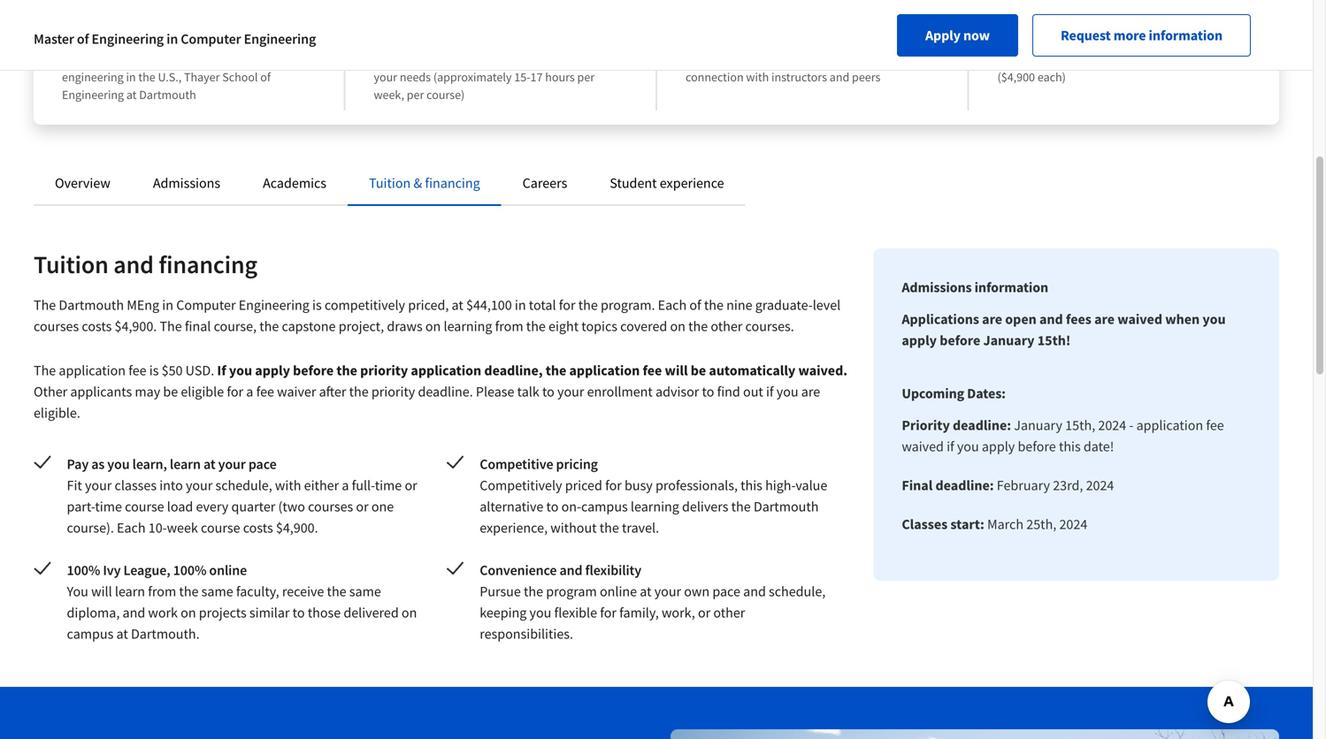 Task type: locate. For each thing, give the bounding box(es) containing it.
1 vertical spatial this
[[741, 477, 763, 495]]

of right schools
[[277, 51, 287, 67]]

information up term
[[1149, 27, 1223, 44]]

january down open
[[984, 332, 1035, 350]]

in right the meng
[[162, 296, 173, 314]]

1 vertical spatial january
[[1015, 417, 1063, 435]]

1 vertical spatial pace
[[713, 583, 741, 601]]

cost
[[1098, 27, 1129, 49]]

on-
[[562, 498, 581, 516]]

waived down the priority
[[902, 438, 944, 456]]

0 horizontal spatial same
[[202, 583, 233, 601]]

($4,900
[[998, 69, 1036, 85]]

1 vertical spatial with
[[275, 477, 301, 495]]

dartmouth left the meng
[[59, 296, 124, 314]]

total inside the $44,100 total cost pay only for courses you enroll in per term ($4,900 each)
[[1060, 27, 1095, 49]]

1 horizontal spatial financing
[[425, 174, 480, 192]]

you inside convenience and flexibility pursue the program online at your own pace and schedule, keeping you flexible for family, work, or other responsibilities.
[[530, 604, 552, 622]]

for
[[1044, 51, 1058, 67], [559, 296, 576, 314], [227, 383, 243, 401], [605, 477, 622, 495], [600, 604, 617, 622]]

waived for when
[[1118, 311, 1163, 328]]

computer inside the dartmouth meng in computer engineering is competitively priced, at $44,100 in total for the program. each of the nine graduate-level courses costs $4,900. the final course, the capstone project, draws on learning from the eight topics covered on the other courses.
[[176, 296, 236, 314]]

is left $50
[[149, 362, 159, 380]]

2024 inside january 15th, 2024 - application fee waived if you apply before this date!
[[1099, 417, 1127, 435]]

you
[[67, 583, 88, 601]]

program up (approximately
[[446, 51, 491, 67]]

0 vertical spatial january
[[984, 332, 1035, 350]]

0 vertical spatial information
[[1149, 27, 1223, 44]]

1 vertical spatial total
[[529, 296, 556, 314]]

admissions
[[153, 174, 220, 192], [902, 279, 972, 296]]

1 vertical spatial 2024
[[1086, 477, 1115, 495]]

time right either
[[375, 477, 402, 495]]

priority left deadline.
[[372, 383, 415, 401]]

pay as you learn, learn at your pace fit your classes into your schedule, with either a full-time or part-time course load every quarter (two courses or one course). each 10-week course costs $4,900.
[[67, 456, 417, 537]]

computer up professional
[[181, 30, 241, 48]]

before for january 15th, 2024 - application fee waived if you apply before this date!
[[1018, 438, 1057, 456]]

&
[[414, 174, 422, 192]]

total left cost
[[1060, 27, 1095, 49]]

1 vertical spatial computer
[[176, 296, 236, 314]]

1 vertical spatial $4,900.
[[276, 520, 318, 537]]

pace up quarter
[[249, 456, 277, 474]]

will inside the application fee is $50 usd. if you apply before the priority application deadline, the application fee will be automatically waived. other applicants may be eligible for a fee waiver after the priority deadline. please talk to your enrollment advisor to find out if you are eligible.
[[665, 362, 688, 380]]

on right delivered
[[402, 604, 417, 622]]

learn inside the 100% ivy league, 100% online you will learn from the same faculty, receive the same diploma, and work on projects similar to those delivered on campus at dartmouth.
[[115, 583, 145, 601]]

pursue
[[480, 583, 521, 601]]

work
[[148, 604, 178, 622]]

courses inside pay as you learn, learn at your pace fit your classes into your schedule, with either a full-time or part-time course load every quarter (two courses or one course). each 10-week course costs $4,900.
[[308, 498, 353, 516]]

1 horizontal spatial this
[[1059, 438, 1081, 456]]

earn an ivy league degree from one of the first professional schools of engineering in the u.s., thayer school of engineering at dartmouth
[[62, 27, 287, 103]]

dartmouth
[[139, 87, 196, 103], [59, 296, 124, 314], [754, 498, 819, 516]]

learn down league,
[[115, 583, 145, 601]]

waived for if
[[902, 438, 944, 456]]

or
[[405, 477, 417, 495], [356, 498, 369, 516], [698, 604, 711, 622]]

0 horizontal spatial dartmouth
[[59, 296, 124, 314]]

2024 for final deadline: february 23rd, 2024
[[1086, 477, 1115, 495]]

costs up applicants
[[82, 318, 112, 335]]

is up the capstone
[[312, 296, 322, 314]]

total up "eight" at the top of the page
[[529, 296, 556, 314]]

1 horizontal spatial $44,100
[[998, 27, 1057, 49]]

quarter
[[231, 498, 276, 516]]

from up work
[[148, 583, 176, 601]]

is
[[312, 296, 322, 314], [149, 362, 159, 380]]

fee inside january 15th, 2024 - application fee waived if you apply before this date!
[[1207, 417, 1225, 435]]

0 vertical spatial priority
[[360, 362, 408, 380]]

0 vertical spatial financing
[[425, 174, 480, 192]]

overview link
[[55, 174, 110, 192]]

0 vertical spatial schedule,
[[216, 477, 272, 495]]

online inside convenience and flexibility pursue the program online at your own pace and schedule, keeping you flexible for family, work, or other responsibilities.
[[600, 583, 637, 601]]

1 horizontal spatial pay
[[998, 51, 1016, 67]]

1 horizontal spatial or
[[405, 477, 417, 495]]

0 vertical spatial courses
[[1061, 51, 1100, 67]]

at
[[126, 87, 137, 103], [452, 296, 464, 314], [204, 456, 216, 474], [640, 583, 652, 601], [116, 626, 128, 643]]

0 vertical spatial will
[[665, 362, 688, 380]]

1 vertical spatial the
[[160, 318, 182, 335]]

fee right -
[[1207, 417, 1225, 435]]

0 vertical spatial learn
[[170, 456, 201, 474]]

campus down priced at the left bottom of page
[[581, 498, 628, 516]]

waived inside applications are open and fees are waived when you apply before january 15th!
[[1118, 311, 1163, 328]]

before inside applications are open and fees are waived when you apply before january 15th!
[[940, 332, 981, 350]]

one inside pay as you learn, learn at your pace fit your classes into your schedule, with either a full-time or part-time course load every quarter (two courses or one course). each 10-week course costs $4,900.
[[372, 498, 394, 516]]

talk
[[517, 383, 540, 401]]

apply up final deadline: february 23rd, 2024
[[982, 438, 1015, 456]]

are
[[983, 311, 1003, 328], [1095, 311, 1115, 328], [802, 383, 821, 401]]

january inside january 15th, 2024 - application fee waived if you apply before this date!
[[1015, 417, 1063, 435]]

responsibilities.
[[480, 626, 573, 643]]

information
[[1149, 27, 1223, 44], [975, 279, 1049, 296]]

professional
[[168, 51, 232, 67]]

you down priority deadline:
[[958, 438, 979, 456]]

per down needs
[[407, 87, 424, 103]]

delivers
[[682, 498, 729, 516]]

2 vertical spatial apply
[[982, 438, 1015, 456]]

1 horizontal spatial per
[[578, 69, 595, 85]]

for up "each)" on the top of the page
[[1044, 51, 1058, 67]]

0 horizontal spatial campus
[[67, 626, 114, 643]]

0 vertical spatial dartmouth
[[139, 87, 196, 103]]

each inside the dartmouth meng in computer engineering is competitively priced, at $44,100 in total for the program. each of the nine graduate-level courses costs $4,900. the final course, the capstone project, draws on learning from the eight topics covered on the other courses.
[[658, 296, 687, 314]]

0 vertical spatial computer
[[181, 30, 241, 48]]

apply now button
[[897, 14, 1019, 57]]

1 vertical spatial program
[[546, 583, 597, 601]]

$4,900. inside pay as you learn, learn at your pace fit your classes into your schedule, with either a full-time or part-time course load every quarter (two courses or one course). each 10-week course costs $4,900.
[[276, 520, 318, 537]]

or for convenience and flexibility pursue the program online at your own pace and schedule, keeping you flexible for family, work, or other responsibilities.
[[698, 604, 711, 622]]

and left flexibility
[[560, 562, 583, 580]]

financing for tuition and financing
[[159, 249, 258, 280]]

from up deadline,
[[495, 318, 524, 335]]

computer for meng
[[176, 296, 236, 314]]

classes
[[902, 516, 948, 534]]

2 vertical spatial 2024
[[1060, 516, 1088, 534]]

1 vertical spatial if
[[947, 438, 955, 456]]

per down that
[[578, 69, 595, 85]]

0 vertical spatial a
[[246, 383, 253, 401]]

$4,900. down (two
[[276, 520, 318, 537]]

$4,900. inside the dartmouth meng in computer engineering is competitively priced, at $44,100 in total for the program. each of the nine graduate-level courses costs $4,900. the final course, the capstone project, draws on learning from the eight topics covered on the other courses.
[[115, 318, 157, 335]]

one inside earn an ivy league degree from one of the first professional schools of engineering in the u.s., thayer school of engineering at dartmouth
[[91, 51, 111, 67]]

the left nine
[[704, 296, 724, 314]]

thayer
[[184, 69, 220, 85]]

project,
[[339, 318, 384, 335]]

1 vertical spatial campus
[[67, 626, 114, 643]]

1 horizontal spatial time
[[375, 477, 402, 495]]

or inside convenience and flexibility pursue the program online at your own pace and schedule, keeping you flexible for family, work, or other responsibilities.
[[698, 604, 711, 622]]

ivy inside the 100% ivy league, 100% online you will learn from the same faculty, receive the same diploma, and work on projects similar to those delivered on campus at dartmouth.
[[103, 562, 121, 580]]

eligible.
[[34, 404, 80, 422]]

of left nine
[[690, 296, 702, 314]]

1 vertical spatial financing
[[159, 249, 258, 280]]

from inside the 100% ivy league, 100% online you will learn from the same faculty, receive the same diploma, and work on projects similar to those delivered on campus at dartmouth.
[[148, 583, 176, 601]]

with down videos,
[[746, 69, 769, 85]]

are left open
[[983, 311, 1003, 328]]

2 vertical spatial the
[[34, 362, 56, 380]]

engineering up first
[[92, 30, 164, 48]]

the
[[126, 51, 143, 67], [427, 51, 444, 67], [509, 51, 526, 67], [138, 69, 155, 85], [579, 296, 598, 314], [704, 296, 724, 314], [260, 318, 279, 335], [526, 318, 546, 335], [689, 318, 708, 335], [337, 362, 358, 380], [546, 362, 567, 380], [349, 383, 369, 401], [732, 498, 751, 516], [600, 520, 619, 537], [179, 583, 199, 601], [327, 583, 347, 601], [524, 583, 543, 601]]

courses down request
[[1061, 51, 1100, 67]]

0 vertical spatial ivy
[[123, 27, 145, 49]]

is inside the application fee is $50 usd. if you apply before the priority application deadline, the application fee will be automatically waived. other applicants may be eligible for a fee waiver after the priority deadline. please talk to your enrollment advisor to find out if you are eligible.
[[149, 362, 159, 380]]

0 vertical spatial $44,100
[[998, 27, 1057, 49]]

2024 right 23rd, on the right bottom of page
[[1086, 477, 1115, 495]]

1 horizontal spatial campus
[[581, 498, 628, 516]]

tuition & financing
[[369, 174, 480, 192]]

0 horizontal spatial total
[[529, 296, 556, 314]]

1 horizontal spatial $4,900.
[[276, 520, 318, 537]]

pay inside the $44,100 total cost pay only for courses you enroll in per term ($4,900 each)
[[998, 51, 1016, 67]]

0 horizontal spatial 100%
[[67, 562, 100, 580]]

0 vertical spatial apply
[[902, 332, 937, 350]]

costs inside the dartmouth meng in computer engineering is competitively priced, at $44,100 in total for the program. each of the nine graduate-level courses costs $4,900. the final course, the capstone project, draws on learning from the eight topics covered on the other courses.
[[82, 318, 112, 335]]

receive
[[282, 583, 324, 601]]

student
[[610, 174, 657, 192]]

computer up final
[[176, 296, 236, 314]]

pay inside pay as you learn, learn at your pace fit your classes into your schedule, with either a full-time or part-time course load every quarter (two courses or one course). each 10-week course costs $4,900.
[[67, 456, 89, 474]]

lecture
[[686, 51, 725, 67]]

upcoming
[[902, 385, 965, 403]]

meng
[[127, 296, 159, 314]]

1 vertical spatial one
[[372, 498, 394, 516]]

0 horizontal spatial tuition
[[34, 249, 109, 280]]

2 vertical spatial before
[[1018, 438, 1057, 456]]

engineering
[[92, 30, 164, 48], [244, 30, 316, 48], [62, 87, 124, 103], [239, 296, 310, 314]]

2 horizontal spatial apply
[[982, 438, 1015, 456]]

engineering inside the dartmouth meng in computer engineering is competitively priced, at $44,100 in total for the program. each of the nine graduate-level courses costs $4,900. the final course, the capstone project, draws on learning from the eight topics covered on the other courses.
[[239, 296, 310, 314]]

a inside pay as you learn, learn at your pace fit your classes into your schedule, with either a full-time or part-time course load every quarter (two courses or one course). each 10-week course costs $4,900.
[[342, 477, 349, 495]]

online down flexibility
[[600, 583, 637, 601]]

deadline: for final
[[936, 477, 994, 495]]

0 vertical spatial campus
[[581, 498, 628, 516]]

1 horizontal spatial one
[[372, 498, 394, 516]]

a left full-
[[342, 477, 349, 495]]

$44,100 up only
[[998, 27, 1057, 49]]

competitive pricing competitively priced for busy professionals, this high-value alternative to on-campus learning delivers the dartmouth experience, without the travel.
[[480, 456, 828, 537]]

for up "eight" at the top of the page
[[559, 296, 576, 314]]

are down waived.
[[802, 383, 821, 401]]

0 vertical spatial each
[[658, 296, 687, 314]]

1 vertical spatial information
[[975, 279, 1049, 296]]

admissions for admissions
[[153, 174, 220, 192]]

0 vertical spatial if
[[766, 383, 774, 401]]

for inside competitive pricing competitively priced for busy professionals, this high-value alternative to on-campus learning delivers the dartmouth experience, without the travel.
[[605, 477, 622, 495]]

ivy right an
[[123, 27, 145, 49]]

needs
[[400, 69, 431, 85]]

per left term
[[1169, 51, 1187, 67]]

term
[[1189, 51, 1214, 67]]

1 vertical spatial ivy
[[103, 562, 121, 580]]

2 100% from the left
[[173, 562, 206, 580]]

0 vertical spatial tuition
[[369, 174, 411, 192]]

travel.
[[622, 520, 659, 537]]

the up dartmouth.
[[179, 583, 199, 601]]

you inside pay as you learn, learn at your pace fit your classes into your schedule, with either a full-time or part-time course load every quarter (two courses or one course). each 10-week course costs $4,900.
[[107, 456, 130, 474]]

you right the as
[[107, 456, 130, 474]]

each up covered
[[658, 296, 687, 314]]

deadline: up start:
[[936, 477, 994, 495]]

priced
[[565, 477, 603, 495]]

if down priority deadline:
[[947, 438, 955, 456]]

for inside convenience and flexibility pursue the program online at your own pace and schedule, keeping you flexible for family, work, or other responsibilities.
[[600, 604, 617, 622]]

online
[[209, 562, 247, 580], [600, 583, 637, 601]]

0 horizontal spatial a
[[246, 383, 253, 401]]

your inside convenience and flexibility pursue the program online at your own pace and schedule, keeping you flexible for family, work, or other responsibilities.
[[655, 583, 682, 601]]

competitive
[[480, 456, 554, 474]]

find
[[717, 383, 741, 401]]

of
[[77, 30, 89, 48], [114, 51, 124, 67], [277, 51, 287, 67], [260, 69, 271, 85], [690, 296, 702, 314]]

application inside january 15th, 2024 - application fee waived if you apply before this date!
[[1137, 417, 1204, 435]]

0 horizontal spatial pay
[[67, 456, 89, 474]]

earn
[[62, 27, 97, 49]]

dartmouth down the high-
[[754, 498, 819, 516]]

experience
[[660, 174, 724, 192]]

if inside the application fee is $50 usd. if you apply before the priority application deadline, the application fee will be automatically waived. other applicants may be eligible for a fee waiver after the priority deadline. please talk to your enrollment advisor to find out if you are eligible.
[[766, 383, 774, 401]]

dates:
[[968, 385, 1006, 403]]

waived inside january 15th, 2024 - application fee waived if you apply before this date!
[[902, 438, 944, 456]]

before up february
[[1018, 438, 1057, 456]]

in right engineering
[[126, 69, 136, 85]]

engineering up schools
[[244, 30, 316, 48]]

tuition for tuition & financing
[[369, 174, 411, 192]]

information up open
[[975, 279, 1049, 296]]

apply for applications are open and fees are waived when you apply before january 15th!
[[902, 332, 937, 350]]

2 vertical spatial courses
[[308, 498, 353, 516]]

1 horizontal spatial admissions
[[902, 279, 972, 296]]

2 horizontal spatial before
[[1018, 438, 1057, 456]]

1 vertical spatial online
[[600, 583, 637, 601]]

please
[[476, 383, 515, 401]]

capstone
[[282, 318, 336, 335]]

1 horizontal spatial information
[[1149, 27, 1223, 44]]

fee left waiver
[[256, 383, 274, 401]]

level
[[813, 296, 841, 314]]

$4,900.
[[115, 318, 157, 335], [276, 520, 318, 537]]

1 vertical spatial schedule,
[[769, 583, 826, 601]]

0 horizontal spatial with
[[275, 477, 301, 495]]

campus
[[581, 498, 628, 516], [67, 626, 114, 643]]

and down projects,
[[830, 69, 850, 85]]

tuition down overview
[[34, 249, 109, 280]]

or right full-
[[405, 477, 417, 495]]

fee up may
[[129, 362, 147, 380]]

apply inside applications are open and fees are waived when you apply before january 15th!
[[902, 332, 937, 350]]

$44,100 total cost pay only for courses you enroll in per term ($4,900 each)
[[998, 27, 1214, 85]]

1 horizontal spatial dartmouth
[[139, 87, 196, 103]]

1 vertical spatial from
[[148, 583, 176, 601]]

the inside the application fee is $50 usd. if you apply before the priority application deadline, the application fee will be automatically waived. other applicants may be eligible for a fee waiver after the priority deadline. please talk to your enrollment advisor to find out if you are eligible.
[[34, 362, 56, 380]]

15-
[[514, 69, 531, 85]]

pay left the as
[[67, 456, 89, 474]]

application up deadline.
[[411, 362, 482, 380]]

dartmouth inside competitive pricing competitively priced for busy professionals, this high-value alternative to on-campus learning delivers the dartmouth experience, without the travel.
[[754, 498, 819, 516]]

other
[[711, 318, 743, 335], [714, 604, 746, 622]]

other inside convenience and flexibility pursue the program online at your own pace and schedule, keeping you flexible for family, work, or other responsibilities.
[[714, 604, 746, 622]]

this left the high-
[[741, 477, 763, 495]]

time
[[375, 477, 402, 495], [95, 498, 122, 516]]

dartmouth inside the dartmouth meng in computer engineering is competitively priced, at $44,100 in total for the program. each of the nine graduate-level courses costs $4,900. the final course, the capstone project, draws on learning from the eight topics covered on the other courses.
[[59, 296, 124, 314]]

0 horizontal spatial this
[[741, 477, 763, 495]]

0 vertical spatial this
[[1059, 438, 1081, 456]]

this inside january 15th, 2024 - application fee waived if you apply before this date!
[[1059, 438, 1081, 456]]

ivy inside earn an ivy league degree from one of the first professional schools of engineering in the u.s., thayer school of engineering at dartmouth
[[123, 27, 145, 49]]

1 horizontal spatial if
[[947, 438, 955, 456]]

are right "fees" at the right of the page
[[1095, 311, 1115, 328]]

0 horizontal spatial if
[[766, 383, 774, 401]]

courses inside the $44,100 total cost pay only for courses you enroll in per term ($4,900 each)
[[1061, 51, 1100, 67]]

0 vertical spatial time
[[375, 477, 402, 495]]

100% right league,
[[173, 562, 206, 580]]

to down receive
[[293, 604, 305, 622]]

apply up waiver
[[255, 362, 290, 380]]

engineering down engineering
[[62, 87, 124, 103]]

to right talk in the bottom of the page
[[543, 383, 555, 401]]

0 horizontal spatial pace
[[249, 456, 277, 474]]

on inside the lecture videos, hands-on projects, and connection with instructors and peers
[[802, 51, 816, 67]]

0 horizontal spatial from
[[148, 583, 176, 601]]

other
[[34, 383, 67, 401]]

0 horizontal spatial time
[[95, 498, 122, 516]]

be down $50
[[163, 383, 178, 401]]

before inside january 15th, 2024 - application fee waived if you apply before this date!
[[1018, 438, 1057, 456]]

apply inside the application fee is $50 usd. if you apply before the priority application deadline, the application fee will be automatically waived. other applicants may be eligible for a fee waiver after the priority deadline. please talk to your enrollment advisor to find out if you are eligible.
[[255, 362, 290, 380]]

the up those in the left of the page
[[327, 583, 347, 601]]

$4,900. down the meng
[[115, 318, 157, 335]]

classes
[[115, 477, 157, 495]]

final
[[185, 318, 211, 335]]

projects
[[199, 604, 247, 622]]

17
[[531, 69, 543, 85]]

you
[[1103, 51, 1122, 67], [1203, 311, 1226, 328], [229, 362, 252, 380], [777, 383, 799, 401], [958, 438, 979, 456], [107, 456, 130, 474], [530, 604, 552, 622]]

costs
[[82, 318, 112, 335], [243, 520, 273, 537]]

full-
[[352, 477, 375, 495]]

for inside the $44,100 total cost pay only for courses you enroll in per term ($4,900 each)
[[1044, 51, 1058, 67]]

your inside complete the program on the schedule that suits your needs (approximately 15-17 hours per week, per course)
[[374, 69, 397, 85]]

0 vertical spatial program
[[446, 51, 491, 67]]

1 horizontal spatial online
[[600, 583, 637, 601]]

the right deadline,
[[546, 362, 567, 380]]

ivy
[[123, 27, 145, 49], [103, 562, 121, 580]]

learning inside the dartmouth meng in computer engineering is competitively priced, at $44,100 in total for the program. each of the nine graduate-level courses costs $4,900. the final course, the capstone project, draws on learning from the eight topics covered on the other courses.
[[444, 318, 492, 335]]

schools
[[235, 51, 274, 67]]

1 horizontal spatial costs
[[243, 520, 273, 537]]

alternative
[[480, 498, 544, 516]]

total inside the dartmouth meng in computer engineering is competitively priced, at $44,100 in total for the program. each of the nine graduate-level courses costs $4,900. the final course, the capstone project, draws on learning from the eight topics covered on the other courses.
[[529, 296, 556, 314]]

week,
[[374, 87, 404, 103]]

1 vertical spatial will
[[91, 583, 112, 601]]

or down full-
[[356, 498, 369, 516]]

1 horizontal spatial 100%
[[173, 562, 206, 580]]

in up professional
[[167, 30, 178, 48]]

2024 left -
[[1099, 417, 1127, 435]]

0 vertical spatial other
[[711, 318, 743, 335]]

$44,100 right the priced, at the top of page
[[466, 296, 512, 314]]

the for dartmouth
[[34, 296, 56, 314]]

first
[[146, 51, 166, 67]]

campus down diploma, at the left bottom of page
[[67, 626, 114, 643]]

usd.
[[186, 362, 214, 380]]

0 vertical spatial pay
[[998, 51, 1016, 67]]

program inside convenience and flexibility pursue the program online at your own pace and schedule, keeping you flexible for family, work, or other responsibilities.
[[546, 583, 597, 601]]

apply
[[926, 27, 961, 44]]

program up flexible
[[546, 583, 597, 601]]

a inside the application fee is $50 usd. if you apply before the priority application deadline, the application fee will be automatically waived. other applicants may be eligible for a fee waiver after the priority deadline. please talk to your enrollment advisor to find out if you are eligible.
[[246, 383, 253, 401]]

pace
[[249, 456, 277, 474], [713, 583, 741, 601]]

deadline:
[[953, 417, 1012, 435], [936, 477, 994, 495]]

every
[[196, 498, 229, 516]]

for right eligible
[[227, 383, 243, 401]]

work,
[[662, 604, 695, 622]]

the
[[34, 296, 56, 314], [160, 318, 182, 335], [34, 362, 56, 380]]

1 vertical spatial admissions
[[902, 279, 972, 296]]

costs down quarter
[[243, 520, 273, 537]]

will up advisor
[[665, 362, 688, 380]]

0 vertical spatial or
[[405, 477, 417, 495]]

0 vertical spatial total
[[1060, 27, 1095, 49]]

in inside earn an ivy league degree from one of the first professional schools of engineering in the u.s., thayer school of engineering at dartmouth
[[126, 69, 136, 85]]

1 vertical spatial learning
[[631, 498, 680, 516]]

0 vertical spatial 2024
[[1099, 417, 1127, 435]]

apply inside january 15th, 2024 - application fee waived if you apply before this date!
[[982, 438, 1015, 456]]

advisor
[[656, 383, 699, 401]]

0 horizontal spatial each
[[117, 520, 146, 537]]

one
[[91, 51, 111, 67], [372, 498, 394, 516]]

0 horizontal spatial $44,100
[[466, 296, 512, 314]]

with inside pay as you learn, learn at your pace fit your classes into your schedule, with either a full-time or part-time course load every quarter (two courses or one course). each 10-week course costs $4,900.
[[275, 477, 301, 495]]

of inside the dartmouth meng in computer engineering is competitively priced, at $44,100 in total for the program. each of the nine graduate-level courses costs $4,900. the final course, the capstone project, draws on learning from the eight topics covered on the other courses.
[[690, 296, 702, 314]]

final
[[902, 477, 933, 495]]

you inside applications are open and fees are waived when you apply before january 15th!
[[1203, 311, 1226, 328]]

pace right own
[[713, 583, 741, 601]]

learn,
[[132, 456, 167, 474]]

campus inside competitive pricing competitively priced for busy professionals, this high-value alternative to on-campus learning delivers the dartmouth experience, without the travel.
[[581, 498, 628, 516]]

from inside the dartmouth meng in computer engineering is competitively priced, at $44,100 in total for the program. each of the nine graduate-level courses costs $4,900. the final course, the capstone project, draws on learning from the eight topics covered on the other courses.
[[495, 318, 524, 335]]

is inside the dartmouth meng in computer engineering is competitively priced, at $44,100 in total for the program. each of the nine graduate-level courses costs $4,900. the final course, the capstone project, draws on learning from the eight topics covered on the other courses.
[[312, 296, 322, 314]]

23rd,
[[1053, 477, 1084, 495]]

0 horizontal spatial is
[[149, 362, 159, 380]]

apply down applications in the right top of the page
[[902, 332, 937, 350]]

1 vertical spatial dartmouth
[[59, 296, 124, 314]]

1 horizontal spatial learning
[[631, 498, 680, 516]]

school
[[222, 69, 258, 85]]

schedule, inside convenience and flexibility pursue the program online at your own pace and schedule, keeping you flexible for family, work, or other responsibilities.
[[769, 583, 826, 601]]

courses.
[[746, 318, 795, 335]]

enrollment
[[587, 383, 653, 401]]

course).
[[67, 520, 114, 537]]

of down an
[[114, 51, 124, 67]]

1 horizontal spatial is
[[312, 296, 322, 314]]

pace inside convenience and flexibility pursue the program online at your own pace and schedule, keeping you flexible for family, work, or other responsibilities.
[[713, 583, 741, 601]]

1 horizontal spatial from
[[495, 318, 524, 335]]

learning up travel.
[[631, 498, 680, 516]]

this down 15th,
[[1059, 438, 1081, 456]]

from
[[62, 51, 89, 67]]

if right out
[[766, 383, 774, 401]]

financing right &
[[425, 174, 480, 192]]

connection
[[686, 69, 744, 85]]



Task type: vqa. For each thing, say whether or not it's contained in the screenshot.
The An on the left top of the page
yes



Task type: describe. For each thing, give the bounding box(es) containing it.
2 same from the left
[[349, 583, 381, 601]]

0 vertical spatial course
[[125, 498, 164, 516]]

if inside january 15th, 2024 - application fee waived if you apply before this date!
[[947, 438, 955, 456]]

program.
[[601, 296, 655, 314]]

an
[[100, 27, 119, 49]]

the right covered
[[689, 318, 708, 335]]

out
[[743, 383, 764, 401]]

you inside the $44,100 total cost pay only for courses you enroll in per term ($4,900 each)
[[1103, 51, 1122, 67]]

the left "eight" at the top of the page
[[526, 318, 546, 335]]

or for pay as you learn, learn at your pace fit your classes into your schedule, with either a full-time or part-time course load every quarter (two courses or one course). each 10-week course costs $4,900.
[[405, 477, 417, 495]]

10-
[[148, 520, 167, 537]]

overview
[[55, 174, 110, 192]]

at inside the 100% ivy league, 100% online you will learn from the same faculty, receive the same diploma, and work on projects similar to those delivered on campus at dartmouth.
[[116, 626, 128, 643]]

tuition & financing link
[[369, 174, 480, 192]]

eight
[[549, 318, 579, 335]]

convenience
[[480, 562, 557, 580]]

$44,100 inside the $44,100 total cost pay only for courses you enroll in per term ($4,900 each)
[[998, 27, 1057, 49]]

keeping
[[480, 604, 527, 622]]

in inside the $44,100 total cost pay only for courses you enroll in per term ($4,900 each)
[[1157, 51, 1167, 67]]

either
[[304, 477, 339, 495]]

only
[[1019, 51, 1041, 67]]

at inside convenience and flexibility pursue the program online at your own pace and schedule, keeping you flexible for family, work, or other responsibilities.
[[640, 583, 652, 601]]

on right covered
[[670, 318, 686, 335]]

per inside the $44,100 total cost pay only for courses you enroll in per term ($4,900 each)
[[1169, 51, 1187, 67]]

covered
[[621, 318, 668, 335]]

course,
[[214, 318, 257, 335]]

learning inside competitive pricing competitively priced for busy professionals, this high-value alternative to on-campus learning delivers the dartmouth experience, without the travel.
[[631, 498, 680, 516]]

on down the priced, at the top of page
[[426, 318, 441, 335]]

other inside the dartmouth meng in computer engineering is competitively priced, at $44,100 in total for the program. each of the nine graduate-level courses costs $4,900. the final course, the capstone project, draws on learning from the eight topics covered on the other courses.
[[711, 318, 743, 335]]

online inside the 100% ivy league, 100% online you will learn from the same faculty, receive the same diploma, and work on projects similar to those delivered on campus at dartmouth.
[[209, 562, 247, 580]]

final deadline: february 23rd, 2024
[[902, 477, 1115, 495]]

1 100% from the left
[[67, 562, 100, 580]]

more
[[1114, 27, 1147, 44]]

graduate-
[[756, 296, 813, 314]]

1 vertical spatial priority
[[372, 383, 415, 401]]

experience,
[[480, 520, 548, 537]]

the down first
[[138, 69, 155, 85]]

you right if
[[229, 362, 252, 380]]

(two
[[278, 498, 305, 516]]

costs inside pay as you learn, learn at your pace fit your classes into your schedule, with either a full-time or part-time course load every quarter (two courses or one course). each 10-week course costs $4,900.
[[243, 520, 273, 537]]

degree
[[206, 27, 258, 49]]

master of engineering in computer engineering
[[34, 30, 316, 48]]

request
[[1061, 27, 1111, 44]]

fee up advisor
[[643, 362, 662, 380]]

0 horizontal spatial be
[[163, 383, 178, 401]]

enroll
[[1125, 51, 1155, 67]]

the up 'after'
[[337, 362, 358, 380]]

tuition and financing
[[34, 249, 258, 280]]

learn inside pay as you learn, learn at your pace fit your classes into your schedule, with either a full-time or part-time course load every quarter (two courses or one course). each 10-week course costs $4,900.
[[170, 456, 201, 474]]

of down schools
[[260, 69, 271, 85]]

2 horizontal spatial are
[[1095, 311, 1115, 328]]

2024 for classes start: march 25th, 2024
[[1060, 516, 1088, 534]]

and up peers
[[866, 51, 886, 67]]

will inside the 100% ivy league, 100% online you will learn from the same faculty, receive the same diploma, and work on projects similar to those delivered on campus at dartmouth.
[[91, 583, 112, 601]]

draws
[[387, 318, 423, 335]]

eligible
[[181, 383, 224, 401]]

before inside the application fee is $50 usd. if you apply before the priority application deadline, the application fee will be automatically waived. other applicants may be eligible for a fee waiver after the priority deadline. please talk to your enrollment advisor to find out if you are eligible.
[[293, 362, 334, 380]]

the application fee is $50 usd. if you apply before the priority application deadline, the application fee will be automatically waived. other applicants may be eligible for a fee waiver after the priority deadline. please talk to your enrollment advisor to find out if you are eligible.
[[34, 362, 848, 422]]

u.s.,
[[158, 69, 182, 85]]

to inside the 100% ivy league, 100% online you will learn from the same faculty, receive the same diploma, and work on projects similar to those delivered on campus at dartmouth.
[[293, 604, 305, 622]]

delivered
[[344, 604, 399, 622]]

flexibility
[[585, 562, 642, 580]]

if
[[217, 362, 226, 380]]

competitively
[[480, 477, 562, 495]]

competitively
[[325, 296, 405, 314]]

waived.
[[799, 362, 848, 380]]

upcoming dates:
[[902, 385, 1006, 403]]

dartmouth inside earn an ivy league degree from one of the first professional schools of engineering in the u.s., thayer school of engineering at dartmouth
[[139, 87, 196, 103]]

projects,
[[818, 51, 863, 67]]

and right own
[[744, 583, 766, 601]]

1 same from the left
[[202, 583, 233, 601]]

0 horizontal spatial per
[[407, 87, 424, 103]]

at inside pay as you learn, learn at your pace fit your classes into your schedule, with either a full-time or part-time course load every quarter (two courses or one course). each 10-week course costs $4,900.
[[204, 456, 216, 474]]

tuition for tuition and financing
[[34, 249, 109, 280]]

busy
[[625, 477, 653, 495]]

1 vertical spatial time
[[95, 498, 122, 516]]

your inside the application fee is $50 usd. if you apply before the priority application deadline, the application fee will be automatically waived. other applicants may be eligible for a fee waiver after the priority deadline. please talk to your enrollment advisor to find out if you are eligible.
[[558, 383, 584, 401]]

academics link
[[263, 174, 327, 192]]

are inside the application fee is $50 usd. if you apply before the priority application deadline, the application fee will be automatically waived. other applicants may be eligible for a fee waiver after the priority deadline. please talk to your enrollment advisor to find out if you are eligible.
[[802, 383, 821, 401]]

information inside button
[[1149, 27, 1223, 44]]

before for applications are open and fees are waived when you apply before january 15th!
[[940, 332, 981, 350]]

request more information
[[1061, 27, 1223, 44]]

in up deadline,
[[515, 296, 526, 314]]

careers
[[523, 174, 568, 192]]

at inside the dartmouth meng in computer engineering is competitively priced, at $44,100 in total for the program. each of the nine graduate-level courses costs $4,900. the final course, the capstone project, draws on learning from the eight topics covered on the other courses.
[[452, 296, 464, 314]]

the right course,
[[260, 318, 279, 335]]

priced,
[[408, 296, 449, 314]]

apply now
[[926, 27, 990, 44]]

schedule, inside pay as you learn, learn at your pace fit your classes into your schedule, with either a full-time or part-time course load every quarter (two courses or one course). each 10-week course costs $4,900.
[[216, 477, 272, 495]]

each inside pay as you learn, learn at your pace fit your classes into your schedule, with either a full-time or part-time course load every quarter (two courses or one course). each 10-week course costs $4,900.
[[117, 520, 146, 537]]

and up the meng
[[114, 249, 154, 280]]

pace inside pay as you learn, learn at your pace fit your classes into your schedule, with either a full-time or part-time course load every quarter (two courses or one course). each 10-week course costs $4,900.
[[249, 456, 277, 474]]

$44,100 inside the dartmouth meng in computer engineering is competitively priced, at $44,100 in total for the program. each of the nine graduate-level courses costs $4,900. the final course, the capstone project, draws on learning from the eight topics covered on the other courses.
[[466, 296, 512, 314]]

the right delivers
[[732, 498, 751, 516]]

the up needs
[[427, 51, 444, 67]]

student experience link
[[610, 174, 724, 192]]

waiver
[[277, 383, 316, 401]]

you inside january 15th, 2024 - application fee waived if you apply before this date!
[[958, 438, 979, 456]]

february
[[997, 477, 1051, 495]]

flexible
[[555, 604, 597, 622]]

fees
[[1066, 311, 1092, 328]]

date!
[[1084, 438, 1115, 456]]

for inside the application fee is $50 usd. if you apply before the priority application deadline, the application fee will be automatically waived. other applicants may be eligible for a fee waiver after the priority deadline. please talk to your enrollment advisor to find out if you are eligible.
[[227, 383, 243, 401]]

on right work
[[181, 604, 196, 622]]

automatically
[[709, 362, 796, 380]]

computer for engineering
[[181, 30, 241, 48]]

league,
[[123, 562, 170, 580]]

without
[[551, 520, 597, 537]]

week
[[167, 520, 198, 537]]

pricing
[[556, 456, 598, 474]]

master
[[34, 30, 74, 48]]

1 horizontal spatial are
[[983, 311, 1003, 328]]

suits
[[602, 51, 626, 67]]

diploma,
[[67, 604, 120, 622]]

program inside complete the program on the schedule that suits your needs (approximately 15-17 hours per week, per course)
[[446, 51, 491, 67]]

nine
[[727, 296, 753, 314]]

student experience
[[610, 174, 724, 192]]

application up enrollment at the left bottom
[[570, 362, 640, 380]]

the up 15-
[[509, 51, 526, 67]]

engineering
[[62, 69, 124, 85]]

request more information button
[[1033, 14, 1251, 57]]

courses inside the dartmouth meng in computer engineering is competitively priced, at $44,100 in total for the program. each of the nine graduate-level courses costs $4,900. the final course, the capstone project, draws on learning from the eight topics covered on the other courses.
[[34, 318, 79, 335]]

$50
[[162, 362, 183, 380]]

the for application
[[34, 362, 56, 380]]

engineering inside earn an ivy league degree from one of the first professional schools of engineering in the u.s., thayer school of engineering at dartmouth
[[62, 87, 124, 103]]

to left find
[[702, 383, 715, 401]]

0 vertical spatial be
[[691, 362, 706, 380]]

of up from at the top left
[[77, 30, 89, 48]]

to inside competitive pricing competitively priced for busy professionals, this high-value alternative to on-campus learning delivers the dartmouth experience, without the travel.
[[547, 498, 559, 516]]

deadline: for priority
[[953, 417, 1012, 435]]

financing for tuition & financing
[[425, 174, 480, 192]]

the up topics
[[579, 296, 598, 314]]

25th,
[[1027, 516, 1057, 534]]

0 horizontal spatial information
[[975, 279, 1049, 296]]

the left travel.
[[600, 520, 619, 537]]

you right out
[[777, 383, 799, 401]]

15th!
[[1038, 332, 1071, 350]]

open
[[1006, 311, 1037, 328]]

campus inside the 100% ivy league, 100% online you will learn from the same faculty, receive the same diploma, and work on projects similar to those delivered on campus at dartmouth.
[[67, 626, 114, 643]]

and inside the 100% ivy league, 100% online you will learn from the same faculty, receive the same diploma, and work on projects similar to those delivered on campus at dartmouth.
[[123, 604, 145, 622]]

admissions for admissions information
[[902, 279, 972, 296]]

hours
[[545, 69, 575, 85]]

1 horizontal spatial course
[[201, 520, 240, 537]]

deadline.
[[418, 383, 473, 401]]

this inside competitive pricing competitively priced for busy professionals, this high-value alternative to on-campus learning delivers the dartmouth experience, without the travel.
[[741, 477, 763, 495]]

with inside the lecture videos, hands-on projects, and connection with instructors and peers
[[746, 69, 769, 85]]

0 horizontal spatial or
[[356, 498, 369, 516]]

each)
[[1038, 69, 1066, 85]]

the inside convenience and flexibility pursue the program online at your own pace and schedule, keeping you flexible for family, work, or other responsibilities.
[[524, 583, 543, 601]]

january inside applications are open and fees are waived when you apply before january 15th!
[[984, 332, 1035, 350]]

for inside the dartmouth meng in computer engineering is competitively priced, at $44,100 in total for the program. each of the nine graduate-level courses costs $4,900. the final course, the capstone project, draws on learning from the eight topics covered on the other courses.
[[559, 296, 576, 314]]

at inside earn an ivy league degree from one of the first professional schools of engineering in the u.s., thayer school of engineering at dartmouth
[[126, 87, 137, 103]]

on inside complete the program on the schedule that suits your needs (approximately 15-17 hours per week, per course)
[[493, 51, 507, 67]]

the right 'after'
[[349, 383, 369, 401]]

and inside applications are open and fees are waived when you apply before january 15th!
[[1040, 311, 1064, 328]]

after
[[319, 383, 346, 401]]

topics
[[582, 318, 618, 335]]

application up applicants
[[59, 362, 126, 380]]

peers
[[852, 69, 881, 85]]

similar
[[250, 604, 290, 622]]

1 vertical spatial per
[[578, 69, 595, 85]]

videos,
[[727, 51, 764, 67]]

the left first
[[126, 51, 143, 67]]

may
[[135, 383, 160, 401]]

apply for january 15th, 2024 - application fee waived if you apply before this date!
[[982, 438, 1015, 456]]



